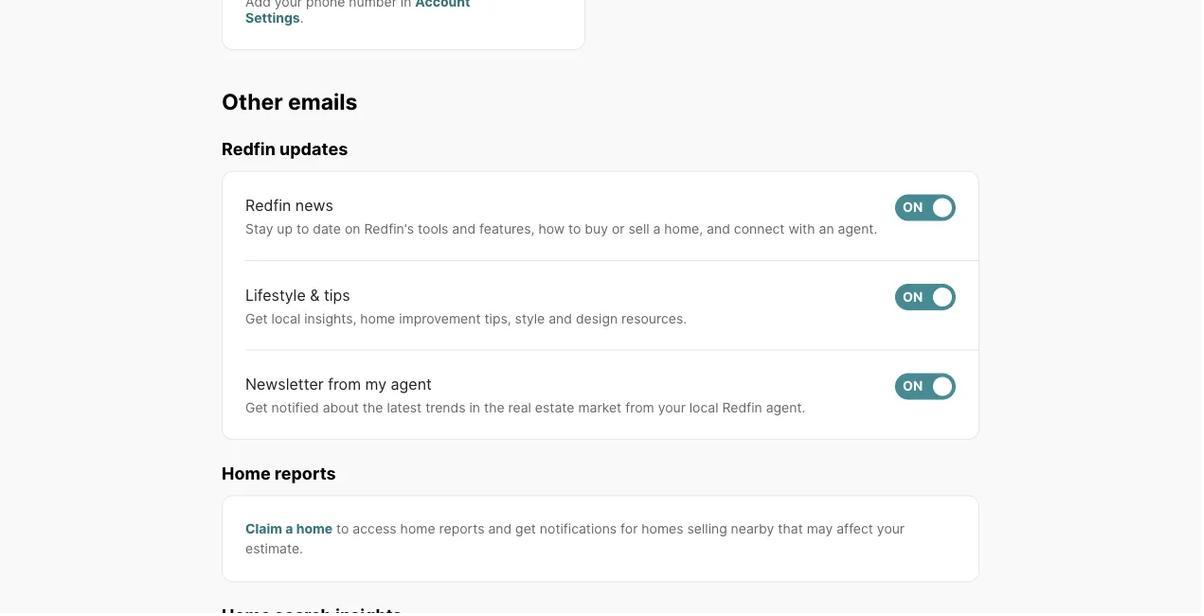Task type: vqa. For each thing, say whether or not it's contained in the screenshot.
news
yes



Task type: locate. For each thing, give the bounding box(es) containing it.
1 horizontal spatial a
[[653, 221, 661, 237]]

and left get
[[488, 521, 512, 537]]

and right style at bottom
[[549, 311, 572, 327]]

from up about
[[328, 375, 361, 394]]

0 vertical spatial agent.
[[838, 221, 878, 237]]

to left access
[[336, 521, 349, 537]]

tools
[[418, 221, 449, 237]]

0 horizontal spatial reports
[[275, 463, 336, 484]]

local inside lifestyle & tips get local insights, home improvement tips, style and design resources.
[[271, 311, 301, 327]]

home reports
[[222, 463, 336, 484]]

1 horizontal spatial your
[[877, 521, 905, 537]]

the
[[363, 400, 383, 416], [484, 400, 505, 416]]

2 vertical spatial redfin
[[722, 400, 762, 416]]

1 the from the left
[[363, 400, 383, 416]]

your right affect at the right bottom of page
[[877, 521, 905, 537]]

1 vertical spatial on
[[903, 289, 923, 305]]

local inside newsletter from my agent get notified about the latest trends in the real estate market from your local redfin agent.
[[689, 400, 719, 416]]

to left buy
[[568, 221, 581, 237]]

None checkbox
[[895, 284, 956, 311], [895, 374, 956, 400], [895, 284, 956, 311], [895, 374, 956, 400]]

on for lifestyle & tips
[[903, 289, 923, 305]]

0 horizontal spatial your
[[658, 400, 686, 416]]

home right insights,
[[360, 311, 395, 327]]

on
[[903, 199, 923, 216], [903, 289, 923, 305], [903, 378, 923, 395]]

get down the newsletter
[[245, 400, 268, 416]]

emails
[[288, 88, 358, 115]]

the down my
[[363, 400, 383, 416]]

homes
[[642, 521, 684, 537]]

0 vertical spatial on
[[903, 199, 923, 216]]

1 horizontal spatial from
[[625, 400, 654, 416]]

.
[[300, 10, 304, 26]]

up
[[277, 221, 293, 237]]

get down lifestyle
[[245, 311, 268, 327]]

account settings
[[245, 0, 470, 26]]

buy
[[585, 221, 608, 237]]

style
[[515, 311, 545, 327]]

home for claim a home
[[296, 521, 333, 537]]

your
[[658, 400, 686, 416], [877, 521, 905, 537]]

in
[[469, 400, 480, 416]]

insights,
[[304, 311, 357, 327]]

1 vertical spatial get
[[245, 400, 268, 416]]

and
[[452, 221, 476, 237], [707, 221, 730, 237], [549, 311, 572, 327], [488, 521, 512, 537]]

2 on from the top
[[903, 289, 923, 305]]

from right market
[[625, 400, 654, 416]]

1 vertical spatial redfin
[[245, 196, 291, 215]]

and right home,
[[707, 221, 730, 237]]

to
[[296, 221, 309, 237], [568, 221, 581, 237], [336, 521, 349, 537]]

connect
[[734, 221, 785, 237]]

account settings link
[[245, 0, 470, 26]]

and inside to access home reports and get notifications for homes selling nearby that may affect your estimate.
[[488, 521, 512, 537]]

resources.
[[622, 311, 687, 327]]

or
[[612, 221, 625, 237]]

tips,
[[485, 311, 511, 327]]

0 horizontal spatial agent.
[[766, 400, 806, 416]]

local
[[271, 311, 301, 327], [689, 400, 719, 416]]

0 horizontal spatial from
[[328, 375, 361, 394]]

redfin inside redfin news stay up to date on redfin's tools and features, how to buy or sell a home, and connect with an agent.
[[245, 196, 291, 215]]

claim a home
[[245, 521, 333, 537]]

lifestyle
[[245, 286, 306, 304]]

sell
[[629, 221, 649, 237]]

2 horizontal spatial home
[[400, 521, 435, 537]]

on
[[345, 221, 360, 237]]

0 vertical spatial your
[[658, 400, 686, 416]]

a right sell
[[653, 221, 661, 237]]

home right access
[[400, 521, 435, 537]]

notifications
[[540, 521, 617, 537]]

your inside to access home reports and get notifications for homes selling nearby that may affect your estimate.
[[877, 521, 905, 537]]

0 horizontal spatial to
[[296, 221, 309, 237]]

account
[[415, 0, 470, 9]]

1 vertical spatial from
[[625, 400, 654, 416]]

None checkbox
[[895, 194, 956, 221]]

redfin
[[222, 138, 276, 159], [245, 196, 291, 215], [722, 400, 762, 416]]

0 horizontal spatial local
[[271, 311, 301, 327]]

1 horizontal spatial reports
[[439, 521, 485, 537]]

home
[[360, 311, 395, 327], [296, 521, 333, 537], [400, 521, 435, 537]]

news
[[295, 196, 333, 215]]

reports up claim a home
[[275, 463, 336, 484]]

improvement
[[399, 311, 481, 327]]

home up estimate.
[[296, 521, 333, 537]]

your right market
[[658, 400, 686, 416]]

agent. inside newsletter from my agent get notified about the latest trends in the real estate market from your local redfin agent.
[[766, 400, 806, 416]]

reports left get
[[439, 521, 485, 537]]

0 vertical spatial local
[[271, 311, 301, 327]]

estimate.
[[245, 541, 303, 557]]

1 horizontal spatial local
[[689, 400, 719, 416]]

1 on from the top
[[903, 199, 923, 216]]

1 horizontal spatial the
[[484, 400, 505, 416]]

stay
[[245, 221, 273, 237]]

a up estimate.
[[285, 521, 293, 537]]

newsletter from my agent get notified about the latest trends in the real estate market from your local redfin agent.
[[245, 375, 806, 416]]

1 horizontal spatial home
[[360, 311, 395, 327]]

0 vertical spatial redfin
[[222, 138, 276, 159]]

2 vertical spatial on
[[903, 378, 923, 395]]

home inside to access home reports and get notifications for homes selling nearby that may affect your estimate.
[[400, 521, 435, 537]]

from
[[328, 375, 361, 394], [625, 400, 654, 416]]

0 horizontal spatial a
[[285, 521, 293, 537]]

1 vertical spatial agent.
[[766, 400, 806, 416]]

estate
[[535, 400, 575, 416]]

0 vertical spatial reports
[[275, 463, 336, 484]]

1 get from the top
[[245, 311, 268, 327]]

to right up
[[296, 221, 309, 237]]

reports
[[275, 463, 336, 484], [439, 521, 485, 537]]

a
[[653, 221, 661, 237], [285, 521, 293, 537]]

1 vertical spatial your
[[877, 521, 905, 537]]

latest
[[387, 400, 422, 416]]

3 on from the top
[[903, 378, 923, 395]]

claim
[[245, 521, 282, 537]]

home,
[[664, 221, 703, 237]]

other
[[222, 88, 283, 115]]

agent.
[[838, 221, 878, 237], [766, 400, 806, 416]]

design
[[576, 311, 618, 327]]

1 vertical spatial a
[[285, 521, 293, 537]]

1 horizontal spatial agent.
[[838, 221, 878, 237]]

affect
[[837, 521, 873, 537]]

1 horizontal spatial to
[[336, 521, 349, 537]]

0 horizontal spatial the
[[363, 400, 383, 416]]

nearby
[[731, 521, 774, 537]]

my
[[365, 375, 387, 394]]

2 get from the top
[[245, 400, 268, 416]]

market
[[578, 400, 622, 416]]

newsletter
[[245, 375, 324, 394]]

agent. inside redfin news stay up to date on redfin's tools and features, how to buy or sell a home, and connect with an agent.
[[838, 221, 878, 237]]

home
[[222, 463, 271, 484]]

access
[[353, 521, 397, 537]]

0 vertical spatial get
[[245, 311, 268, 327]]

the right in
[[484, 400, 505, 416]]

0 vertical spatial a
[[653, 221, 661, 237]]

get
[[245, 311, 268, 327], [245, 400, 268, 416]]

1 vertical spatial local
[[689, 400, 719, 416]]

1 vertical spatial reports
[[439, 521, 485, 537]]

0 horizontal spatial home
[[296, 521, 333, 537]]

and inside lifestyle & tips get local insights, home improvement tips, style and design resources.
[[549, 311, 572, 327]]

agent
[[391, 375, 432, 394]]



Task type: describe. For each thing, give the bounding box(es) containing it.
about
[[323, 400, 359, 416]]

settings
[[245, 10, 300, 26]]

and right tools
[[452, 221, 476, 237]]

on for redfin news
[[903, 199, 923, 216]]

2 horizontal spatial to
[[568, 221, 581, 237]]

updates
[[280, 138, 348, 159]]

redfin news stay up to date on redfin's tools and features, how to buy or sell a home, and connect with an agent.
[[245, 196, 878, 237]]

redfin for redfin updates
[[222, 138, 276, 159]]

an
[[819, 221, 834, 237]]

lifestyle & tips get local insights, home improvement tips, style and design resources.
[[245, 286, 687, 327]]

get
[[515, 521, 536, 537]]

2 the from the left
[[484, 400, 505, 416]]

your inside newsletter from my agent get notified about the latest trends in the real estate market from your local redfin agent.
[[658, 400, 686, 416]]

how
[[538, 221, 565, 237]]

date
[[313, 221, 341, 237]]

redfin updates
[[222, 138, 348, 159]]

selling
[[687, 521, 727, 537]]

with
[[789, 221, 815, 237]]

to inside to access home reports and get notifications for homes selling nearby that may affect your estimate.
[[336, 521, 349, 537]]

0 vertical spatial from
[[328, 375, 361, 394]]

get inside lifestyle & tips get local insights, home improvement tips, style and design resources.
[[245, 311, 268, 327]]

&
[[310, 286, 320, 304]]

a inside redfin news stay up to date on redfin's tools and features, how to buy or sell a home, and connect with an agent.
[[653, 221, 661, 237]]

for
[[621, 521, 638, 537]]

on for newsletter from my agent
[[903, 378, 923, 395]]

notified
[[271, 400, 319, 416]]

claim a home link
[[245, 521, 333, 537]]

that
[[778, 521, 803, 537]]

features,
[[479, 221, 535, 237]]

get inside newsletter from my agent get notified about the latest trends in the real estate market from your local redfin agent.
[[245, 400, 268, 416]]

redfin inside newsletter from my agent get notified about the latest trends in the real estate market from your local redfin agent.
[[722, 400, 762, 416]]

trends
[[425, 400, 466, 416]]

tips
[[324, 286, 350, 304]]

real
[[508, 400, 531, 416]]

to access home reports and get notifications for homes selling nearby that may affect your estimate.
[[245, 521, 905, 557]]

may
[[807, 521, 833, 537]]

home for to access home reports and get notifications for homes selling nearby that may affect your estimate.
[[400, 521, 435, 537]]

other emails
[[222, 88, 358, 115]]

home inside lifestyle & tips get local insights, home improvement tips, style and design resources.
[[360, 311, 395, 327]]

redfin's
[[364, 221, 414, 237]]

redfin for redfin news stay up to date on redfin's tools and features, how to buy or sell a home, and connect with an agent.
[[245, 196, 291, 215]]

reports inside to access home reports and get notifications for homes selling nearby that may affect your estimate.
[[439, 521, 485, 537]]



